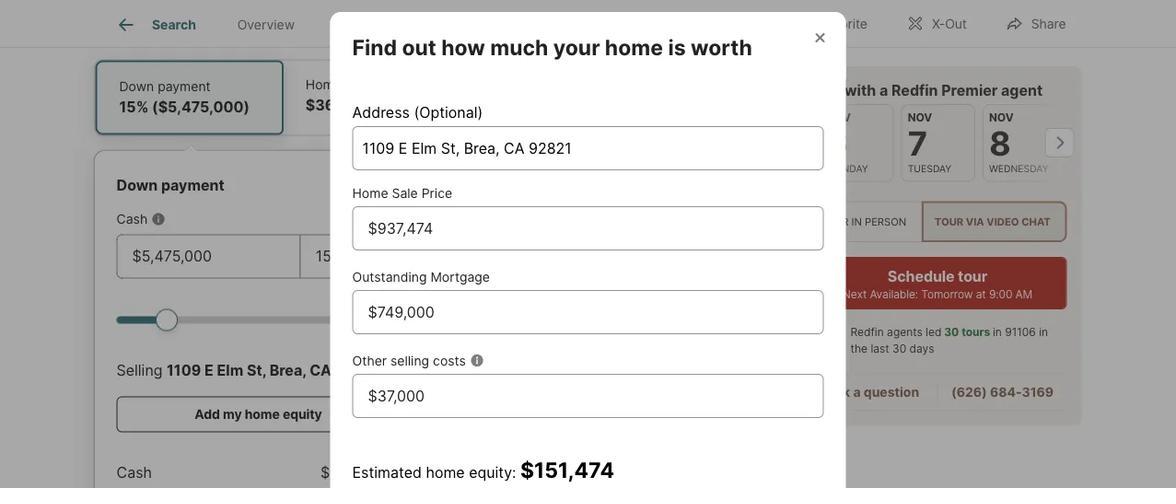 Task type: locate. For each thing, give the bounding box(es) containing it.
1 vertical spatial sale
[[392, 185, 418, 201]]

equity:
[[469, 464, 516, 482]]

1 horizontal spatial sale
[[474, 17, 500, 32]]

0 vertical spatial home
[[306, 78, 342, 93]]

tour left via
[[935, 216, 964, 228]]

1 vertical spatial mortgage
[[431, 269, 490, 285]]

sale left &
[[474, 17, 500, 32]]

down up 15%
[[119, 79, 154, 95]]

92821
[[335, 362, 380, 380]]

other
[[352, 353, 387, 369]]

1 horizontal spatial home
[[352, 185, 388, 201]]

2 insurance from the left
[[531, 10, 599, 28]]

7.96%
[[601, 97, 644, 115]]

30-
[[464, 97, 491, 115]]

?
[[380, 362, 388, 380]]

30
[[945, 326, 959, 339], [893, 342, 907, 356]]

1 nov from the left
[[826, 111, 851, 124]]

home up $36,500,000
[[306, 78, 342, 93]]

tour left with
[[809, 81, 841, 99]]

0 vertical spatial $0 text field
[[368, 218, 809, 240]]

price
[[422, 185, 452, 201]]

1 horizontal spatial nov
[[908, 111, 932, 124]]

available:
[[870, 288, 919, 301]]

schools
[[622, 17, 670, 32]]

0 vertical spatial payment
[[158, 79, 211, 95]]

search link
[[115, 14, 196, 36]]

home inside home price $36,500,000
[[306, 78, 342, 93]]

home sale price
[[352, 185, 452, 201]]

2 horizontal spatial home
[[605, 34, 663, 60]]

0 horizontal spatial sale
[[392, 185, 418, 201]]

home left "equity:"
[[426, 464, 465, 482]]

monday
[[826, 163, 868, 174]]

1 vertical spatial 30
[[893, 342, 907, 356]]

1 vertical spatial home
[[245, 407, 280, 423]]

nov inside "nov 8 wednesday"
[[989, 111, 1014, 124]]

wednesday
[[989, 163, 1049, 174]]

0 horizontal spatial nov
[[826, 111, 851, 124]]

tour with a redfin premier agent
[[809, 81, 1043, 99]]

down for down payment
[[117, 177, 158, 195]]

$0 text field
[[368, 218, 809, 240], [368, 301, 809, 323]]

yr
[[491, 97, 506, 115]]

1 vertical spatial cash
[[117, 465, 152, 483]]

home inside dialog
[[352, 185, 388, 201]]

None button
[[820, 104, 894, 182], [901, 104, 975, 182], [983, 104, 1057, 182], [820, 104, 894, 182], [901, 104, 975, 182], [983, 104, 1057, 182]]

next image
[[1045, 128, 1075, 158]]

1 vertical spatial redfin
[[851, 326, 884, 339]]

nov inside 'nov 7 tuesday'
[[908, 111, 932, 124]]

other selling costs
[[352, 353, 466, 369]]

sale
[[474, 17, 500, 32], [392, 185, 418, 201]]

down down 15%
[[117, 177, 158, 195]]

costs
[[433, 353, 466, 369]]

a right with
[[880, 81, 888, 99]]

payment
[[158, 79, 211, 95], [161, 177, 225, 195]]

mortgage inside find out how much your home is worth dialog
[[431, 269, 490, 285]]

7
[[908, 123, 927, 164]]

find out how much your home is worth
[[352, 34, 753, 60]]

days
[[910, 342, 935, 356]]

0 horizontal spatial insurance
[[216, 10, 284, 28]]

$0 text field for outstanding mortgage
[[368, 301, 809, 323]]

($5,475,000)
[[152, 99, 250, 117]]

2 nov from the left
[[908, 111, 932, 124]]

0 vertical spatial 30
[[945, 326, 959, 339]]

much
[[490, 34, 549, 60]]

1 horizontal spatial home
[[426, 464, 465, 482]]

home inside find out how much your home is worth element
[[605, 34, 663, 60]]

$0 text field for home sale price
[[368, 218, 809, 240]]

down
[[119, 79, 154, 95], [117, 177, 158, 195]]

insurance right search
[[216, 10, 284, 28]]

$5,475,000
[[321, 465, 400, 483]]

0 vertical spatial sale
[[474, 17, 500, 32]]

2 cash from the top
[[117, 465, 152, 483]]

nov 8 wednesday
[[989, 111, 1049, 174]]

how
[[441, 34, 485, 60]]

tuesday
[[908, 163, 952, 174]]

9:00
[[989, 288, 1013, 301]]

none text field inside tooltip
[[132, 246, 285, 268]]

the
[[851, 342, 868, 356]]

0 horizontal spatial home
[[245, 407, 280, 423]]

tour for tour in person
[[820, 216, 849, 228]]

out
[[946, 16, 967, 32]]

next
[[843, 288, 867, 301]]

1 horizontal spatial 30
[[945, 326, 959, 339]]

payment for down payment 15% ($5,475,000)
[[158, 79, 211, 95]]

down inside down payment 15% ($5,475,000)
[[119, 79, 154, 95]]

1 vertical spatial down
[[117, 177, 158, 195]]

0 horizontal spatial home
[[306, 78, 342, 93]]

3 nov from the left
[[989, 111, 1014, 124]]

overview tab
[[217, 3, 316, 47]]

2 horizontal spatial in
[[1040, 326, 1049, 339]]

home left the price
[[352, 185, 388, 201]]

insurance up your
[[531, 10, 599, 28]]

0 vertical spatial cash
[[117, 212, 148, 228]]

payment inside down payment 15% ($5,475,000)
[[158, 79, 211, 95]]

overview
[[237, 17, 295, 32]]

30 right led
[[945, 326, 959, 339]]

mortgage insurance link
[[459, 10, 599, 28]]

1 horizontal spatial insurance
[[531, 10, 599, 28]]

1 vertical spatial $0 text field
[[368, 301, 809, 323]]

address
[[352, 103, 410, 121]]

in the last 30 days
[[851, 326, 1049, 356]]

find out how much your home is worth dialog
[[330, 12, 846, 488]]

30 inside "in the last 30 days"
[[893, 342, 907, 356]]

ca
[[310, 362, 332, 380]]

redfin up 7
[[892, 81, 938, 99]]

redfin
[[892, 81, 938, 99], [851, 326, 884, 339]]

tab list
[[94, 0, 705, 47]]

tour left person
[[820, 216, 849, 228]]

0 horizontal spatial 30
[[893, 342, 907, 356]]

&
[[504, 17, 512, 32]]

nov up the previous icon
[[826, 111, 851, 124]]

nov inside nov 6 monday
[[826, 111, 851, 124]]

1 insurance from the left
[[216, 10, 284, 28]]

nov for 8
[[989, 111, 1014, 124]]

$19,391
[[711, 10, 765, 28]]

0 horizontal spatial in
[[852, 216, 862, 228]]

30 for days
[[893, 342, 907, 356]]

None text field
[[132, 246, 285, 268]]

home for $36,500,000
[[306, 78, 342, 93]]

tour
[[958, 267, 988, 285]]

favorite
[[819, 16, 868, 32]]

0 vertical spatial home
[[605, 34, 663, 60]]

2 horizontal spatial nov
[[989, 111, 1014, 124]]

home inside estimated home equity: $151,474
[[426, 464, 465, 482]]

payment up ($5,475,000)
[[158, 79, 211, 95]]

1 cash from the top
[[117, 212, 148, 228]]

in left person
[[852, 216, 862, 228]]

tooltip
[[94, 137, 765, 488]]

is
[[668, 34, 686, 60]]

home down the "schools"
[[605, 34, 663, 60]]

0 horizontal spatial redfin
[[851, 326, 884, 339]]

0 vertical spatial down
[[119, 79, 154, 95]]

1 horizontal spatial in
[[993, 326, 1002, 339]]

previous image
[[801, 128, 831, 158]]

(626)
[[952, 384, 987, 400]]

a right ask
[[854, 384, 861, 400]]

elm
[[217, 362, 243, 380]]

tour
[[809, 81, 841, 99], [820, 216, 849, 228], [935, 216, 964, 228]]

None text field
[[316, 246, 384, 268], [368, 385, 809, 407], [316, 246, 384, 268], [368, 385, 809, 407]]

nov down agent
[[989, 111, 1014, 124]]

redfin agents led 30 tours in 91106
[[851, 326, 1036, 339]]

jumbo,
[[549, 97, 598, 115]]

mortgage
[[459, 10, 527, 28], [431, 269, 490, 285]]

sale left the price
[[392, 185, 418, 201]]

in right tours
[[993, 326, 1002, 339]]

1 $0 text field from the top
[[368, 218, 809, 240]]

tour in person
[[820, 216, 907, 228]]

0 vertical spatial a
[[880, 81, 888, 99]]

in inside "in the last 30 days"
[[1040, 326, 1049, 339]]

ask a question link
[[826, 384, 920, 400]]

mortgage insurance
[[459, 10, 599, 28]]

worth
[[691, 34, 753, 60]]

home
[[306, 78, 342, 93], [352, 185, 388, 201]]

2 $0 text field from the top
[[368, 301, 809, 323]]

(626) 684-3169
[[952, 384, 1054, 400]]

$9,733
[[374, 10, 423, 28]]

(626) 684-3169 link
[[952, 384, 1054, 400]]

out
[[402, 34, 437, 60]]

at
[[976, 288, 986, 301]]

redfin up the
[[851, 326, 884, 339]]

details
[[393, 17, 433, 32]]

payment inside tooltip
[[161, 177, 225, 195]]

30 down 'agents'
[[893, 342, 907, 356]]

in right 91106
[[1040, 326, 1049, 339]]

nov for 6
[[826, 111, 851, 124]]

1 horizontal spatial a
[[880, 81, 888, 99]]

nov down tour with a redfin premier agent
[[908, 111, 932, 124]]

share button
[[990, 4, 1082, 42]]

0 vertical spatial redfin
[[892, 81, 938, 99]]

x-out
[[932, 16, 967, 32]]

list box
[[809, 201, 1067, 243]]

payment down ($5,475,000)
[[161, 177, 225, 195]]

tomorrow
[[922, 288, 973, 301]]

home right 'my'
[[245, 407, 280, 423]]

0 horizontal spatial a
[[854, 384, 861, 400]]

payment for down payment
[[161, 177, 225, 195]]

selling
[[117, 362, 163, 380]]

find out how much your home is worth element
[[352, 12, 775, 61]]

1 vertical spatial home
[[352, 185, 388, 201]]

add
[[195, 407, 220, 423]]

1 vertical spatial payment
[[161, 177, 225, 195]]

homeowners'
[[117, 10, 212, 28]]

home
[[605, 34, 663, 60], [245, 407, 280, 423], [426, 464, 465, 482]]

tour for tour with a redfin premier agent
[[809, 81, 841, 99]]

2 vertical spatial home
[[426, 464, 465, 482]]



Task type: describe. For each thing, give the bounding box(es) containing it.
schedule
[[888, 267, 955, 285]]

nov 7 tuesday
[[908, 111, 952, 174]]

ask
[[826, 384, 851, 400]]

schools tab
[[601, 3, 691, 47]]

outstanding mortgage
[[352, 269, 490, 285]]

estimated home equity: $151,474
[[352, 457, 615, 483]]

estimated
[[352, 464, 422, 482]]

(optional)
[[414, 103, 483, 121]]

sale inside find out how much your home is worth dialog
[[392, 185, 418, 201]]

nov for 7
[[908, 111, 932, 124]]

equity
[[283, 407, 322, 423]]

e
[[205, 362, 214, 380]]

tab list containing search
[[94, 0, 705, 47]]

property
[[336, 17, 389, 32]]

agent
[[1002, 81, 1043, 99]]

1 horizontal spatial redfin
[[892, 81, 938, 99]]

tax
[[516, 17, 535, 32]]

add my home equity
[[195, 407, 322, 423]]

1 vertical spatial a
[[854, 384, 861, 400]]

sale & tax history
[[474, 17, 580, 32]]

insurance for homeowners' insurance
[[216, 10, 284, 28]]

question
[[864, 384, 920, 400]]

1109
[[167, 362, 201, 380]]

with
[[845, 81, 877, 99]]

schedule tour next available: tomorrow at 9:00 am
[[843, 267, 1033, 301]]

insurance for mortgage insurance
[[531, 10, 599, 28]]

am
[[1016, 288, 1033, 301]]

homeowners' insurance link
[[117, 10, 284, 28]]

Down Payment Slider range field
[[117, 309, 400, 331]]

share
[[1032, 16, 1067, 32]]

property details tab
[[316, 3, 454, 47]]

agents
[[887, 326, 923, 339]]

tour for tour via video chat
[[935, 216, 964, 228]]

nov 6 monday
[[826, 111, 868, 174]]

address (optional)
[[352, 103, 483, 121]]

x-out button
[[891, 4, 983, 42]]

home for price
[[352, 185, 388, 201]]

ask a question
[[826, 384, 920, 400]]

sale & tax history tab
[[454, 3, 601, 47]]

Enter your address search field
[[352, 126, 824, 171]]

8
[[989, 123, 1011, 164]]

x-
[[932, 16, 946, 32]]

in inside list box
[[852, 216, 862, 228]]

brea,
[[270, 362, 306, 380]]

0 vertical spatial mortgage
[[459, 10, 527, 28]]

3169
[[1022, 384, 1054, 400]]

property details
[[336, 17, 433, 32]]

tooltip containing down payment
[[94, 137, 765, 488]]

search
[[152, 17, 196, 32]]

homeowners' insurance
[[117, 10, 284, 28]]

fixed
[[509, 97, 545, 115]]

684-
[[990, 384, 1022, 400]]

$36,500,000
[[306, 97, 403, 115]]

history
[[539, 17, 580, 32]]

video
[[987, 216, 1020, 228]]

down payment 15% ($5,475,000)
[[119, 79, 250, 117]]

favorite button
[[778, 4, 884, 42]]

last
[[871, 342, 890, 356]]

st,
[[247, 362, 266, 380]]

person
[[865, 216, 907, 228]]

my
[[223, 407, 242, 423]]

91106
[[1005, 326, 1036, 339]]

6
[[826, 123, 848, 164]]

add my home equity button
[[117, 397, 400, 433]]

down for down payment 15% ($5,475,000)
[[119, 79, 154, 95]]

home price $36,500,000
[[306, 78, 403, 115]]

outstanding
[[352, 269, 427, 285]]

30-yr fixed jumbo, 7.96%
[[464, 97, 644, 115]]

down payment
[[117, 177, 225, 195]]

premier
[[942, 81, 998, 99]]

selling 1109 e elm st, brea, ca 92821 ?
[[117, 362, 388, 380]]

list box containing tour in person
[[809, 201, 1067, 243]]

15%
[[119, 99, 149, 117]]

home inside add my home equity button
[[245, 407, 280, 423]]

led
[[926, 326, 942, 339]]

sale inside sale & tax history tab
[[474, 17, 500, 32]]

$151,474
[[521, 457, 615, 483]]

selling
[[391, 353, 430, 369]]

chat
[[1022, 216, 1051, 228]]

tours
[[962, 326, 991, 339]]

tour via video chat
[[935, 216, 1051, 228]]

30 for tours
[[945, 326, 959, 339]]

price
[[345, 78, 376, 93]]



Task type: vqa. For each thing, say whether or not it's contained in the screenshot.
Monday
yes



